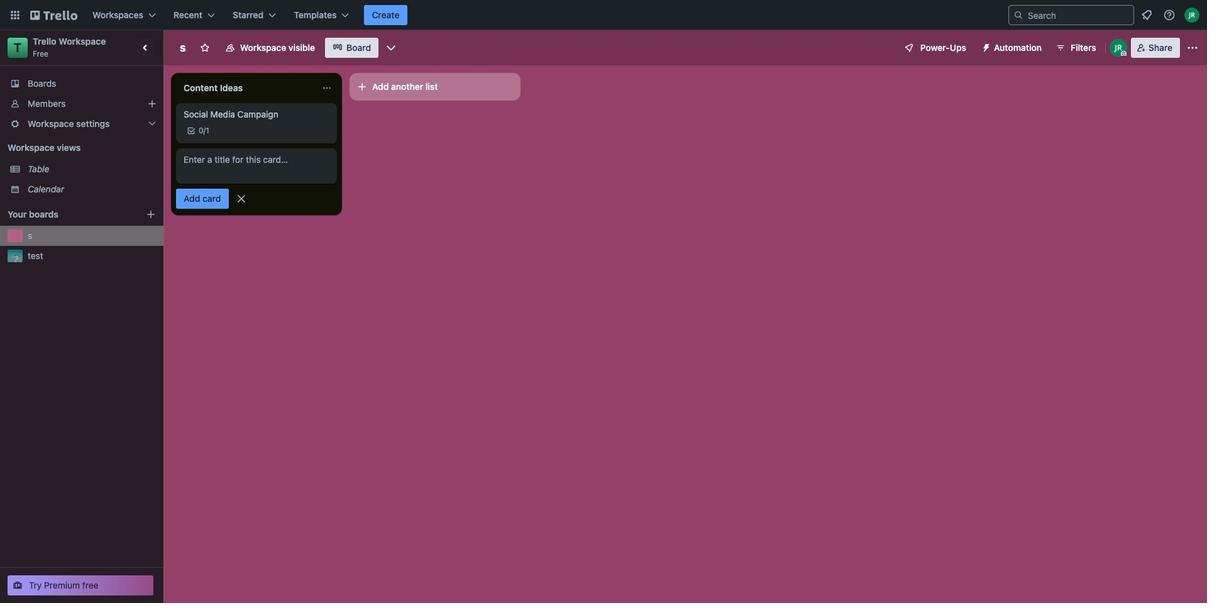 Task type: vqa. For each thing, say whether or not it's contained in the screenshot.
topmost Climate
no



Task type: describe. For each thing, give the bounding box(es) containing it.
open information menu image
[[1164, 9, 1176, 21]]

your boards with 2 items element
[[8, 207, 127, 222]]

show menu image
[[1187, 42, 1199, 54]]

customize views image
[[385, 42, 398, 54]]

star or unstar board image
[[200, 43, 210, 53]]

this member is an admin of this board. image
[[1121, 51, 1127, 57]]

Board name text field
[[174, 38, 192, 58]]

primary element
[[0, 0, 1208, 30]]

Search field
[[1024, 6, 1134, 24]]



Task type: locate. For each thing, give the bounding box(es) containing it.
add board image
[[146, 209, 156, 220]]

sm image
[[977, 38, 994, 55]]

None text field
[[176, 78, 317, 98]]

jacob rogers (jacobrogers65) image
[[1110, 39, 1128, 57]]

0 notifications image
[[1140, 8, 1155, 23]]

search image
[[1014, 10, 1024, 20]]

workspace navigation collapse icon image
[[137, 39, 155, 57]]

back to home image
[[30, 5, 77, 25]]

Enter a title for this card… text field
[[176, 148, 337, 184]]

jacob rogers (jacobrogers65) image
[[1185, 8, 1200, 23]]

cancel image
[[235, 192, 247, 205]]



